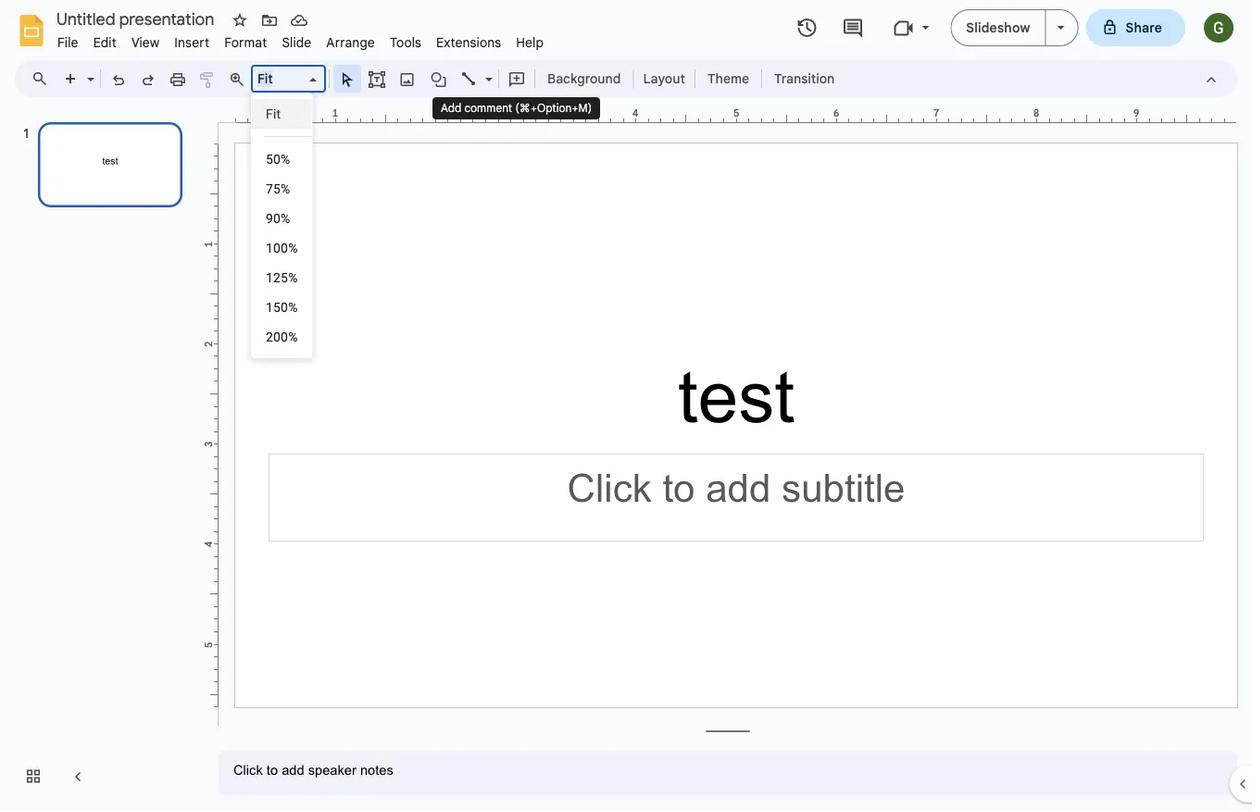 Task type: describe. For each thing, give the bounding box(es) containing it.
layout button
[[638, 65, 691, 93]]

slide
[[282, 34, 312, 51]]

menu bar inside menu bar banner
[[50, 24, 551, 55]]

insert image image
[[397, 66, 418, 92]]

background
[[548, 70, 621, 87]]

edit
[[93, 34, 117, 51]]

add comment (⌘+option+m)
[[441, 101, 592, 115]]

view
[[131, 34, 160, 51]]

arrange menu item
[[319, 32, 383, 53]]

layout
[[643, 70, 686, 87]]

theme button
[[700, 65, 758, 93]]

Menus field
[[23, 66, 64, 92]]

format
[[224, 34, 267, 51]]

extensions menu item
[[429, 32, 509, 53]]

help
[[516, 34, 544, 51]]

Zoom text field
[[255, 66, 307, 92]]

150%
[[266, 300, 298, 315]]

90%
[[266, 211, 291, 226]]

format menu item
[[217, 32, 275, 53]]

transition
[[775, 70, 835, 87]]

(⌘+option+m)
[[516, 101, 592, 115]]

Star checkbox
[[227, 7, 253, 33]]

transition button
[[766, 65, 843, 93]]

main toolbar
[[55, 65, 844, 93]]

new slide with layout image
[[82, 67, 95, 73]]

100%
[[266, 240, 298, 256]]

slide menu item
[[275, 32, 319, 53]]



Task type: locate. For each thing, give the bounding box(es) containing it.
background button
[[539, 65, 630, 93]]

insert
[[174, 34, 210, 51]]

list box containing fit
[[251, 93, 313, 359]]

tools
[[390, 34, 422, 51]]

extensions
[[437, 34, 502, 51]]

menu bar containing file
[[50, 24, 551, 55]]

file
[[57, 34, 78, 51]]

slideshow button
[[951, 9, 1047, 46]]

file menu item
[[50, 32, 86, 53]]

50%
[[266, 152, 291, 167]]

navigation
[[0, 105, 204, 811]]

edit menu item
[[86, 32, 124, 53]]

list box inside application
[[251, 93, 313, 359]]

None field
[[251, 65, 326, 93]]

arrange
[[327, 34, 375, 51]]

share
[[1126, 19, 1163, 36]]

presentation options image
[[1058, 26, 1065, 30]]

shape image
[[429, 66, 450, 92]]

theme
[[708, 70, 750, 87]]

view menu item
[[124, 32, 167, 53]]

125%
[[266, 270, 298, 285]]

add
[[441, 101, 462, 115]]

Rename text field
[[50, 7, 225, 30]]

menu bar banner
[[0, 0, 1253, 811]]

application
[[0, 0, 1253, 811]]

list box
[[251, 93, 313, 359]]

tools menu item
[[383, 32, 429, 53]]

slideshow
[[967, 19, 1031, 36]]

comment
[[465, 101, 513, 115]]

menu bar
[[50, 24, 551, 55]]

200%
[[266, 329, 298, 345]]

insert menu item
[[167, 32, 217, 53]]

fit
[[266, 106, 281, 121]]

help menu item
[[509, 32, 551, 53]]

application containing slideshow
[[0, 0, 1253, 811]]

share button
[[1086, 9, 1186, 46]]

75%
[[266, 181, 291, 196]]



Task type: vqa. For each thing, say whether or not it's contained in the screenshot.
the 125%
yes



